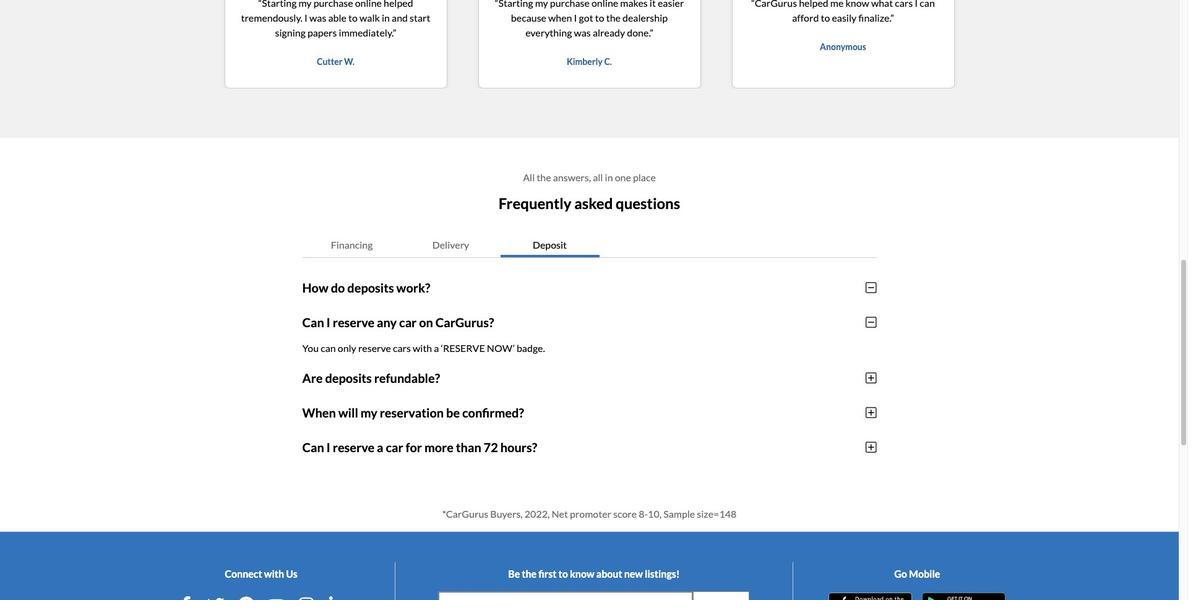 Task type: locate. For each thing, give the bounding box(es) containing it.
more
[[425, 440, 454, 455]]

minus square image inside can i reserve any car on cargurus? dropdown button
[[866, 316, 877, 329]]

1 plus square image from the top
[[866, 372, 877, 384]]

go
[[895, 568, 907, 580]]

cutter
[[317, 56, 343, 67]]

can i reserve a car for more than 72 hours?
[[302, 440, 537, 455]]

1 vertical spatial the
[[537, 171, 551, 183]]

in left and
[[382, 12, 390, 24]]

with left the us
[[264, 568, 284, 580]]

plus square image inside can i reserve a car for more than 72 hours? 'dropdown button'
[[866, 441, 877, 454]]

i inside 'dropdown button'
[[327, 440, 330, 455]]

1 online from the left
[[355, 0, 382, 9]]

my inside starting my purchase online helped tremendously. i was able to walk in and start signing papers immediately.
[[299, 0, 312, 9]]

hours?
[[501, 440, 537, 455]]

2 vertical spatial the
[[522, 568, 537, 580]]

be
[[446, 405, 460, 420]]

to inside starting my purchase online helped tremendously. i was able to walk in and start signing papers immediately.
[[349, 12, 358, 24]]

starting my purchase online makes it easier because when i got to the dealership everything was already done.
[[499, 0, 684, 38]]

1 horizontal spatial online
[[592, 0, 618, 9]]

2 minus square image from the top
[[866, 316, 877, 329]]

net
[[552, 508, 568, 520]]

i up can
[[327, 315, 330, 330]]

youtube image
[[268, 597, 285, 600]]

car
[[399, 315, 417, 330], [386, 440, 403, 455]]

can inside 'dropdown button'
[[302, 440, 324, 455]]

0 vertical spatial can
[[302, 315, 324, 330]]

in inside starting my purchase online helped tremendously. i was able to walk in and start signing papers immediately.
[[382, 12, 390, 24]]

reserve left cars
[[358, 342, 391, 354]]

can i reserve a car for more than 72 hours? button
[[302, 430, 877, 465]]

a left for
[[377, 440, 384, 455]]

to right the got
[[595, 12, 604, 24]]

because
[[511, 12, 547, 24]]

reserve inside dropdown button
[[333, 315, 375, 330]]

0 horizontal spatial was
[[310, 12, 326, 24]]

can up you
[[302, 315, 324, 330]]

all
[[523, 171, 535, 183]]

promoter
[[570, 508, 612, 520]]

1 vertical spatial can
[[302, 440, 324, 455]]

starting up tremendously.
[[262, 0, 297, 9]]

tab list containing financing
[[302, 233, 877, 258]]

1 starting from the left
[[262, 0, 297, 9]]

the
[[606, 12, 621, 24], [537, 171, 551, 183], [522, 568, 537, 580]]

how do deposits work?
[[302, 280, 430, 295]]

reservation
[[380, 405, 444, 420]]

1 vertical spatial a
[[377, 440, 384, 455]]

c.
[[604, 56, 612, 67]]

listings!
[[645, 568, 680, 580]]

my inside "starting my purchase online makes it easier because when i got to the dealership everything was already done."
[[535, 0, 548, 9]]

new
[[624, 568, 643, 580]]

frequently asked questions
[[499, 194, 680, 212]]

sample
[[664, 508, 695, 520]]

are deposits refundable? button
[[302, 361, 877, 395]]

any
[[377, 315, 397, 330]]

online up walk at left top
[[355, 0, 382, 9]]

car for on
[[399, 315, 417, 330]]

2 horizontal spatial to
[[595, 12, 604, 24]]

purchase inside "starting my purchase online makes it easier because when i got to the dealership everything was already done."
[[550, 0, 590, 9]]

1 horizontal spatial a
[[434, 342, 439, 354]]

0 vertical spatial plus square image
[[866, 372, 877, 384]]

all the answers, all in one place
[[523, 171, 656, 183]]

car inside 'dropdown button'
[[386, 440, 403, 455]]

i inside starting my purchase online helped tremendously. i was able to walk in and start signing papers immediately.
[[305, 12, 308, 24]]

i left the got
[[574, 12, 577, 24]]

online inside "starting my purchase online makes it easier because when i got to the dealership everything was already done."
[[592, 0, 618, 9]]

asked
[[575, 194, 613, 212]]

2 vertical spatial reserve
[[333, 440, 375, 455]]

are deposits refundable?
[[302, 371, 440, 385]]

online inside starting my purchase online helped tremendously. i was able to walk in and start signing papers immediately.
[[355, 0, 382, 9]]

starting
[[262, 0, 297, 9], [499, 0, 533, 9]]

1 vertical spatial plus square image
[[866, 441, 877, 454]]

minus square image for delivery
[[866, 316, 877, 329]]

1 vertical spatial deposits
[[325, 371, 372, 385]]

car inside dropdown button
[[399, 315, 417, 330]]

*cargurus buyers, 2022, net promoter score 8-10, sample size=148
[[442, 508, 737, 520]]

was up papers
[[310, 12, 326, 24]]

was down the got
[[574, 27, 591, 38]]

already
[[593, 27, 625, 38]]

buyers,
[[490, 508, 523, 520]]

a left ''reserve'
[[434, 342, 439, 354]]

tab list
[[302, 233, 877, 258]]

i up 'signing'
[[305, 12, 308, 24]]

1 horizontal spatial purchase
[[550, 0, 590, 9]]

minus square image for frequently asked questions
[[866, 281, 877, 294]]

1 horizontal spatial with
[[413, 342, 432, 354]]

score
[[613, 508, 637, 520]]

0 vertical spatial deposits
[[347, 280, 394, 295]]

to
[[349, 12, 358, 24], [595, 12, 604, 24], [559, 568, 568, 580]]

reserve up 'only'
[[333, 315, 375, 330]]

linkedin image
[[328, 597, 345, 600]]

online
[[355, 0, 382, 9], [592, 0, 618, 9]]

download on the app store image
[[829, 593, 913, 600]]

0 vertical spatial car
[[399, 315, 417, 330]]

2 starting from the left
[[499, 0, 533, 9]]

starting inside starting my purchase online helped tremendously. i was able to walk in and start signing papers immediately.
[[262, 0, 297, 9]]

easier
[[658, 0, 684, 9]]

2 online from the left
[[592, 0, 618, 9]]

car left for
[[386, 440, 403, 455]]

0 vertical spatial with
[[413, 342, 432, 354]]

plus square image
[[866, 372, 877, 384], [866, 441, 877, 454]]

size=148
[[697, 508, 737, 520]]

first
[[539, 568, 557, 580]]

when
[[302, 405, 336, 420]]

financing
[[331, 239, 373, 251]]

confirmed?
[[462, 405, 524, 420]]

1 horizontal spatial starting
[[499, 0, 533, 9]]

my up 'signing'
[[299, 0, 312, 9]]

with
[[413, 342, 432, 354], [264, 568, 284, 580]]

are
[[302, 371, 323, 385]]

to right first
[[559, 568, 568, 580]]

i down when
[[327, 440, 330, 455]]

2 purchase from the left
[[550, 0, 590, 9]]

2 can from the top
[[302, 440, 324, 455]]

0 vertical spatial reserve
[[333, 315, 375, 330]]

one
[[615, 171, 631, 183]]

0 horizontal spatial online
[[355, 0, 382, 9]]

0 vertical spatial in
[[382, 12, 390, 24]]

starting inside "starting my purchase online makes it easier because when i got to the dealership everything was already done."
[[499, 0, 533, 9]]

1 vertical spatial minus square image
[[866, 316, 877, 329]]

with right cars
[[413, 342, 432, 354]]

place
[[633, 171, 656, 183]]

plus square image down plus square image
[[866, 441, 877, 454]]

purchase up able
[[314, 0, 353, 9]]

in right all
[[605, 171, 613, 183]]

2 horizontal spatial my
[[535, 0, 548, 9]]

got
[[579, 12, 593, 24]]

the for to
[[522, 568, 537, 580]]

starting up because
[[499, 0, 533, 9]]

0 horizontal spatial starting
[[262, 0, 297, 9]]

how do deposits work? button
[[302, 270, 877, 305]]

2 plus square image from the top
[[866, 441, 877, 454]]

online up the got
[[592, 0, 618, 9]]

1 minus square image from the top
[[866, 281, 877, 294]]

plus square image up plus square image
[[866, 372, 877, 384]]

the up already
[[606, 12, 621, 24]]

1 vertical spatial reserve
[[358, 342, 391, 354]]

my for was
[[299, 0, 312, 9]]

deposits right the "do"
[[347, 280, 394, 295]]

reserve for any
[[333, 315, 375, 330]]

a inside can i reserve a car for more than 72 hours? 'dropdown button'
[[377, 440, 384, 455]]

deposits down 'only'
[[325, 371, 372, 385]]

my right will at the left bottom of page
[[361, 405, 377, 420]]

all
[[593, 171, 603, 183]]

my up because
[[535, 0, 548, 9]]

1 vertical spatial with
[[264, 568, 284, 580]]

reserve down will at the left bottom of page
[[333, 440, 375, 455]]

cars
[[393, 342, 411, 354]]

was
[[310, 12, 326, 24], [574, 27, 591, 38]]

1 horizontal spatial was
[[574, 27, 591, 38]]

my
[[299, 0, 312, 9], [535, 0, 548, 9], [361, 405, 377, 420]]

to inside "starting my purchase online makes it easier because when i got to the dealership everything was already done."
[[595, 12, 604, 24]]

minus square image inside how do deposits work? dropdown button
[[866, 281, 877, 294]]

to right able
[[349, 12, 358, 24]]

purchase
[[314, 0, 353, 9], [550, 0, 590, 9]]

and
[[392, 12, 408, 24]]

starting for because
[[499, 0, 533, 9]]

deposit tab
[[500, 233, 599, 257]]

0 horizontal spatial my
[[299, 0, 312, 9]]

1 vertical spatial car
[[386, 440, 403, 455]]

i
[[305, 12, 308, 24], [574, 12, 577, 24], [327, 315, 330, 330], [327, 440, 330, 455]]

0 vertical spatial was
[[310, 12, 326, 24]]

0 vertical spatial the
[[606, 12, 621, 24]]

be the first to know about new listings!
[[508, 568, 680, 580]]

reserve for a
[[333, 440, 375, 455]]

1 can from the top
[[302, 315, 324, 330]]

kimberly
[[567, 56, 603, 67]]

1 purchase from the left
[[314, 0, 353, 9]]

reserve
[[333, 315, 375, 330], [358, 342, 391, 354], [333, 440, 375, 455]]

dealership
[[623, 12, 668, 24]]

2022,
[[525, 508, 550, 520]]

0 horizontal spatial in
[[382, 12, 390, 24]]

can for can i reserve any car on cargurus?
[[302, 315, 324, 330]]

can inside dropdown button
[[302, 315, 324, 330]]

0 horizontal spatial purchase
[[314, 0, 353, 9]]

the right all
[[537, 171, 551, 183]]

1 vertical spatial was
[[574, 27, 591, 38]]

0 horizontal spatial a
[[377, 440, 384, 455]]

purchase up when
[[550, 0, 590, 9]]

minus square image
[[866, 281, 877, 294], [866, 316, 877, 329]]

only
[[338, 342, 356, 354]]

for
[[406, 440, 422, 455]]

about
[[597, 568, 622, 580]]

0 horizontal spatial to
[[349, 12, 358, 24]]

anonymous
[[820, 41, 867, 52]]

1 vertical spatial in
[[605, 171, 613, 183]]

0 vertical spatial minus square image
[[866, 281, 877, 294]]

1 horizontal spatial my
[[361, 405, 377, 420]]

plus square image inside are deposits refundable? dropdown button
[[866, 372, 877, 384]]

purchase inside starting my purchase online helped tremendously. i was able to walk in and start signing papers immediately.
[[314, 0, 353, 9]]

car left on
[[399, 315, 417, 330]]

reserve inside 'dropdown button'
[[333, 440, 375, 455]]

deposits
[[347, 280, 394, 295], [325, 371, 372, 385]]

can down when
[[302, 440, 324, 455]]

the right be
[[522, 568, 537, 580]]



Task type: vqa. For each thing, say whether or not it's contained in the screenshot.
A
yes



Task type: describe. For each thing, give the bounding box(es) containing it.
know
[[570, 568, 595, 580]]

refundable?
[[374, 371, 440, 385]]

Email Address email field
[[439, 592, 693, 600]]

work?
[[396, 280, 430, 295]]

when will my reservation be confirmed?
[[302, 405, 524, 420]]

makes
[[620, 0, 648, 9]]

questions
[[616, 194, 680, 212]]

go mobile
[[895, 568, 940, 580]]

i inside dropdown button
[[327, 315, 330, 330]]

badge.
[[517, 342, 545, 354]]

the for all
[[537, 171, 551, 183]]

delivery
[[432, 239, 469, 251]]

on
[[419, 315, 433, 330]]

when
[[548, 12, 572, 24]]

0 horizontal spatial with
[[264, 568, 284, 580]]

us
[[286, 568, 298, 580]]

deposits inside dropdown button
[[325, 371, 372, 385]]

everything
[[526, 27, 572, 38]]

connect with us
[[225, 568, 298, 580]]

i inside "starting my purchase online makes it easier because when i got to the dealership everything was already done."
[[574, 12, 577, 24]]

papers
[[308, 27, 337, 38]]

kimberly c.
[[567, 56, 612, 67]]

answers,
[[553, 171, 591, 183]]

purchase for when
[[550, 0, 590, 9]]

72
[[484, 440, 498, 455]]

done.
[[627, 27, 650, 38]]

mobile
[[909, 568, 940, 580]]

pinterest image
[[237, 597, 255, 600]]

10,
[[648, 508, 662, 520]]

twitter image
[[207, 597, 225, 600]]

*cargurus
[[442, 508, 489, 520]]

start
[[410, 12, 431, 24]]

will
[[338, 405, 358, 420]]

starting my purchase online helped tremendously. i was able to walk in and start signing papers immediately.
[[241, 0, 431, 38]]

you can only reserve cars with a 'reserve now' badge.
[[302, 342, 545, 354]]

deposit
[[533, 239, 567, 251]]

cargurus?
[[436, 315, 494, 330]]

online for to
[[592, 0, 618, 9]]

when will my reservation be confirmed? button
[[302, 395, 877, 430]]

can
[[321, 342, 336, 354]]

cutter w.
[[317, 56, 355, 67]]

do
[[331, 280, 345, 295]]

instagram image
[[298, 597, 315, 600]]

now'
[[487, 342, 515, 354]]

my inside when will my reservation be confirmed? dropdown button
[[361, 405, 377, 420]]

how
[[302, 280, 329, 295]]

car for for
[[386, 440, 403, 455]]

helped
[[384, 0, 413, 9]]

immediately.
[[339, 27, 393, 38]]

it
[[650, 0, 656, 9]]

financing tab
[[302, 233, 401, 257]]

delivery tab
[[401, 233, 500, 257]]

get it on google play image
[[922, 593, 1006, 600]]

than
[[456, 440, 481, 455]]

my for because
[[535, 0, 548, 9]]

1 horizontal spatial in
[[605, 171, 613, 183]]

starting for was
[[262, 0, 297, 9]]

can i reserve any car on cargurus?
[[302, 315, 494, 330]]

signing
[[275, 27, 306, 38]]

walk
[[360, 12, 380, 24]]

connect
[[225, 568, 262, 580]]

frequently
[[499, 194, 572, 212]]

1 horizontal spatial to
[[559, 568, 568, 580]]

be
[[508, 568, 520, 580]]

online for in
[[355, 0, 382, 9]]

can i reserve any car on cargurus? button
[[302, 305, 877, 340]]

deposits inside dropdown button
[[347, 280, 394, 295]]

8-
[[639, 508, 648, 520]]

was inside "starting my purchase online makes it easier because when i got to the dealership everything was already done."
[[574, 27, 591, 38]]

plus square image for can i reserve a car for more than 72 hours?
[[866, 441, 877, 454]]

w.
[[344, 56, 355, 67]]

purchase for able
[[314, 0, 353, 9]]

'reserve
[[441, 342, 485, 354]]

plus square image for are deposits refundable?
[[866, 372, 877, 384]]

facebook image
[[177, 597, 194, 600]]

can for can i reserve a car for more than 72 hours?
[[302, 440, 324, 455]]

plus square image
[[866, 407, 877, 419]]

you
[[302, 342, 319, 354]]

able
[[328, 12, 347, 24]]

was inside starting my purchase online helped tremendously. i was able to walk in and start signing papers immediately.
[[310, 12, 326, 24]]

the inside "starting my purchase online makes it easier because when i got to the dealership everything was already done."
[[606, 12, 621, 24]]

0 vertical spatial a
[[434, 342, 439, 354]]



